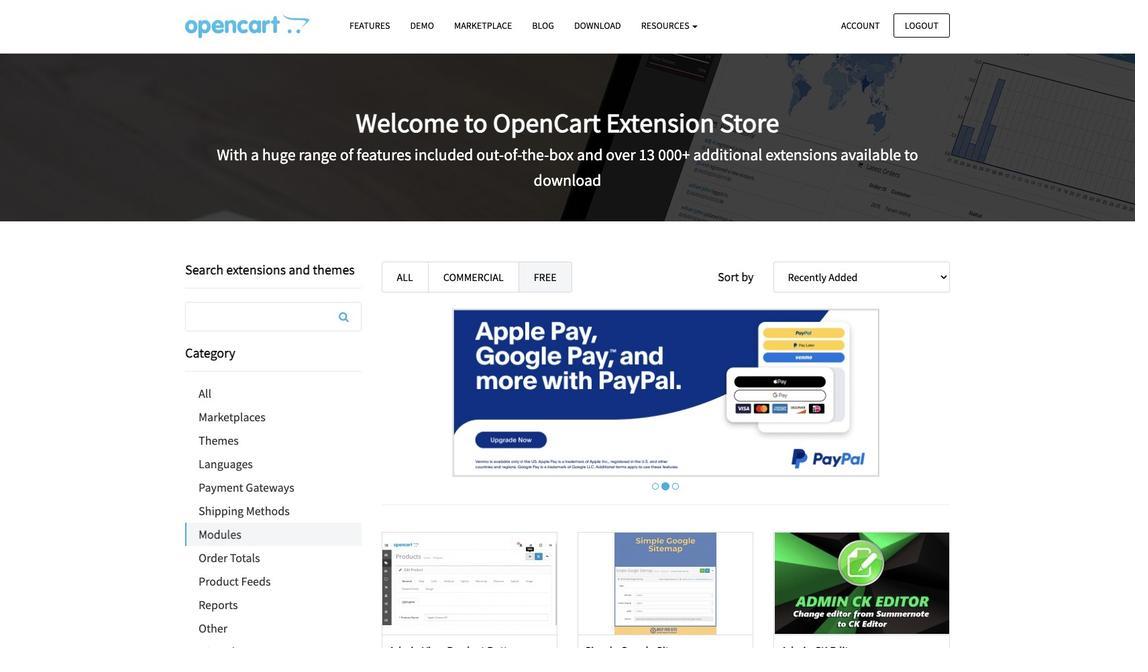 Task type: locate. For each thing, give the bounding box(es) containing it.
admin ck editor image
[[775, 532, 949, 634]]

extension
[[606, 106, 715, 139]]

0 vertical spatial to
[[464, 106, 488, 139]]

logout link
[[893, 13, 950, 37]]

modules link
[[187, 523, 361, 546]]

1 vertical spatial all
[[199, 386, 211, 401]]

to
[[464, 106, 488, 139], [904, 144, 918, 165]]

search image
[[339, 311, 349, 322]]

themes
[[313, 261, 355, 278]]

extensions inside welcome to opencart extension store with a huge range of features included out-of-the-box and over 13 000+ additional extensions available to download
[[766, 144, 837, 165]]

all link for marketplaces
[[185, 382, 361, 405]]

1 vertical spatial all link
[[185, 382, 361, 405]]

marketplace
[[454, 19, 512, 32]]

feeds
[[241, 574, 271, 589]]

extensions down store
[[766, 144, 837, 165]]

0 horizontal spatial all link
[[185, 382, 361, 405]]

and left 'themes'
[[289, 261, 310, 278]]

order totals link
[[185, 546, 361, 570]]

reports
[[199, 597, 238, 613]]

to right available
[[904, 144, 918, 165]]

marketplaces
[[199, 409, 266, 425]]

admin view product button v1.0.1 image
[[382, 532, 557, 634]]

0 vertical spatial all
[[397, 270, 413, 284]]

and right box
[[577, 144, 603, 165]]

shipping methods link
[[185, 499, 361, 523]]

other link
[[185, 617, 361, 640]]

logout
[[905, 19, 939, 31]]

1 horizontal spatial all
[[397, 270, 413, 284]]

0 horizontal spatial and
[[289, 261, 310, 278]]

1 vertical spatial to
[[904, 144, 918, 165]]

all
[[397, 270, 413, 284], [199, 386, 211, 401]]

resources
[[641, 19, 691, 32]]

extensions right search
[[226, 261, 286, 278]]

1 vertical spatial extensions
[[226, 261, 286, 278]]

sort by
[[718, 269, 754, 284]]

0 horizontal spatial all
[[199, 386, 211, 401]]

account
[[841, 19, 880, 31]]

range
[[299, 144, 337, 165]]

1 horizontal spatial and
[[577, 144, 603, 165]]

13
[[639, 144, 655, 165]]

0 vertical spatial and
[[577, 144, 603, 165]]

other
[[199, 621, 227, 636]]

0 horizontal spatial to
[[464, 106, 488, 139]]

methods
[[246, 503, 290, 519]]

over
[[606, 144, 636, 165]]

1 horizontal spatial to
[[904, 144, 918, 165]]

1 horizontal spatial extensions
[[766, 144, 837, 165]]

commercial
[[443, 270, 504, 284]]

and
[[577, 144, 603, 165], [289, 261, 310, 278]]

1 vertical spatial and
[[289, 261, 310, 278]]

features
[[350, 19, 390, 32]]

download
[[574, 19, 621, 32]]

0 vertical spatial all link
[[381, 262, 429, 293]]

of
[[340, 144, 353, 165]]

reports link
[[185, 593, 361, 617]]

payment
[[199, 480, 243, 495]]

extensions
[[766, 144, 837, 165], [226, 261, 286, 278]]

out-
[[476, 144, 504, 165]]

payment gateways link
[[185, 476, 361, 499]]

product feeds
[[199, 574, 271, 589]]

a
[[251, 144, 259, 165]]

0 vertical spatial extensions
[[766, 144, 837, 165]]

to up the out-
[[464, 106, 488, 139]]

all link
[[381, 262, 429, 293], [185, 382, 361, 405]]

commercial link
[[428, 262, 519, 293]]

payment gateways
[[199, 480, 294, 495]]

search extensions and themes
[[185, 261, 355, 278]]

None text field
[[186, 303, 361, 331]]

themes link
[[185, 429, 361, 452]]

product feeds link
[[185, 570, 361, 593]]

1 horizontal spatial all link
[[381, 262, 429, 293]]



Task type: describe. For each thing, give the bounding box(es) containing it.
demo
[[410, 19, 434, 32]]

paypal payment gateway image
[[452, 309, 879, 477]]

all for commercial
[[397, 270, 413, 284]]

available
[[841, 144, 901, 165]]

order
[[199, 550, 228, 566]]

product
[[199, 574, 239, 589]]

search
[[185, 261, 223, 278]]

marketplace link
[[444, 14, 522, 38]]

shipping
[[199, 503, 244, 519]]

languages
[[199, 456, 253, 472]]

themes
[[199, 433, 239, 448]]

download
[[534, 170, 601, 191]]

gateways
[[246, 480, 294, 495]]

free
[[534, 270, 557, 284]]

all link for commercial
[[381, 262, 429, 293]]

blog link
[[522, 14, 564, 38]]

marketplaces link
[[185, 405, 361, 429]]

and inside welcome to opencart extension store with a huge range of features included out-of-the-box and over 13 000+ additional extensions available to download
[[577, 144, 603, 165]]

opencart
[[493, 106, 601, 139]]

additional
[[693, 144, 762, 165]]

0 horizontal spatial extensions
[[226, 261, 286, 278]]

other extensions image
[[185, 14, 309, 38]]

huge
[[262, 144, 296, 165]]

of-
[[504, 144, 522, 165]]

account link
[[830, 13, 891, 37]]

sort
[[718, 269, 739, 284]]

modules
[[199, 527, 241, 542]]

by
[[741, 269, 754, 284]]

welcome to opencart extension store with a huge range of features included out-of-the-box and over 13 000+ additional extensions available to download
[[217, 106, 918, 191]]

order totals
[[199, 550, 260, 566]]

all for marketplaces
[[199, 386, 211, 401]]

store
[[720, 106, 779, 139]]

demo link
[[400, 14, 444, 38]]

features
[[357, 144, 411, 165]]

totals
[[230, 550, 260, 566]]

blog
[[532, 19, 554, 32]]

resources link
[[631, 14, 708, 38]]

included
[[414, 144, 473, 165]]

download link
[[564, 14, 631, 38]]

features link
[[339, 14, 400, 38]]

welcome
[[356, 106, 459, 139]]

the-
[[522, 144, 549, 165]]

free link
[[518, 262, 572, 293]]

languages link
[[185, 452, 361, 476]]

simple google sitemap image
[[578, 532, 753, 634]]

shipping methods
[[199, 503, 290, 519]]

000+
[[658, 144, 690, 165]]

category
[[185, 344, 235, 361]]

with
[[217, 144, 248, 165]]

box
[[549, 144, 574, 165]]



Task type: vqa. For each thing, say whether or not it's contained in the screenshot.
'Version'
no



